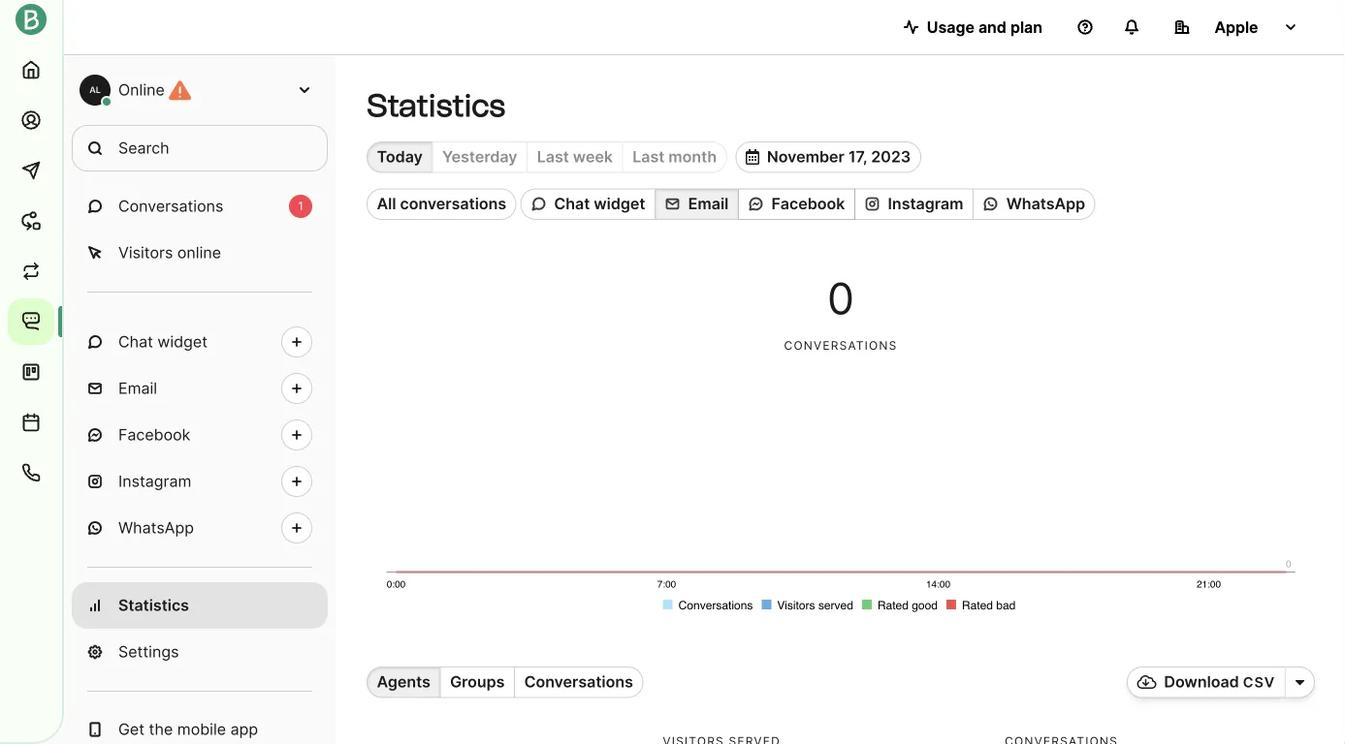 Task type: describe. For each thing, give the bounding box(es) containing it.
whatsapp link
[[72, 505, 328, 552]]

17,
[[848, 148, 867, 167]]

email inside button
[[688, 195, 729, 213]]

november 17, 2023
[[767, 148, 911, 167]]

chat widget link
[[72, 319, 328, 366]]

1 vertical spatial instagram
[[118, 472, 191, 491]]

visitors online
[[118, 243, 221, 262]]

al
[[89, 85, 101, 95]]

all
[[377, 195, 396, 213]]

1 vertical spatial email
[[118, 379, 157, 398]]

groups
[[450, 673, 505, 692]]

settings
[[118, 643, 179, 662]]

0 horizontal spatial chat widget
[[118, 333, 208, 352]]

instagram inside button
[[888, 195, 963, 213]]

visitors
[[118, 243, 173, 262]]

1 vertical spatial conversations
[[784, 339, 897, 353]]

1 vertical spatial chat
[[118, 333, 153, 352]]

facebook button
[[738, 189, 854, 220]]

1 vertical spatial statistics
[[118, 596, 189, 615]]

and
[[978, 17, 1007, 36]]

chat widget button
[[521, 189, 655, 220]]

chat widget inside button
[[554, 195, 645, 213]]

visitors online link
[[72, 230, 328, 276]]

conversations button
[[514, 667, 643, 699]]

november
[[767, 148, 845, 167]]

get
[[118, 721, 145, 739]]

0
[[827, 272, 854, 325]]

usage and plan
[[927, 17, 1043, 36]]

mobile
[[177, 721, 226, 739]]

agents button
[[367, 667, 440, 699]]

email link
[[72, 366, 328, 412]]

whatsapp button
[[973, 189, 1096, 220]]

search
[[118, 139, 169, 158]]

solo image
[[1295, 675, 1305, 691]]

today
[[377, 148, 423, 167]]

all conversations button
[[367, 189, 517, 220]]

november 17, 2023 button
[[735, 142, 921, 173]]

email button
[[655, 189, 738, 220]]

conversations inside conversations button
[[524, 673, 633, 692]]

get the mobile app link
[[72, 707, 328, 745]]



Task type: vqa. For each thing, say whether or not it's contained in the screenshot.
plan
yes



Task type: locate. For each thing, give the bounding box(es) containing it.
statistics up the today
[[367, 87, 505, 124]]

1 horizontal spatial email
[[688, 195, 729, 213]]

apple
[[1215, 17, 1258, 36]]

statistics
[[367, 87, 505, 124], [118, 596, 189, 615]]

2023
[[871, 148, 911, 167]]

app
[[230, 721, 258, 739]]

email
[[688, 195, 729, 213], [118, 379, 157, 398]]

instagram link
[[72, 459, 328, 505]]

instagram
[[888, 195, 963, 213], [118, 472, 191, 491]]

1 horizontal spatial widget
[[594, 195, 645, 213]]

0 horizontal spatial conversations
[[400, 195, 506, 213]]

search link
[[72, 125, 328, 172]]

facebook down november
[[771, 195, 845, 213]]

0 vertical spatial conversations
[[400, 195, 506, 213]]

conversations
[[118, 197, 223, 216], [524, 673, 633, 692]]

0 horizontal spatial instagram
[[118, 472, 191, 491]]

csv
[[1243, 675, 1275, 692]]

statistics link
[[72, 583, 328, 629]]

1 horizontal spatial conversations
[[524, 673, 633, 692]]

online
[[177, 243, 221, 262]]

whatsapp inside whatsapp link
[[118, 519, 194, 538]]

widget
[[594, 195, 645, 213], [158, 333, 208, 352]]

chat
[[554, 195, 590, 213], [118, 333, 153, 352]]

all conversations
[[377, 195, 506, 213]]

chat widget left email button
[[554, 195, 645, 213]]

0 horizontal spatial conversations
[[118, 197, 223, 216]]

email down chat widget link
[[118, 379, 157, 398]]

0 horizontal spatial widget
[[158, 333, 208, 352]]

0 vertical spatial whatsapp
[[1006, 195, 1085, 213]]

1 horizontal spatial whatsapp
[[1006, 195, 1085, 213]]

chat widget up email link
[[118, 333, 208, 352]]

1 vertical spatial facebook
[[118, 426, 190, 445]]

1 horizontal spatial conversations
[[784, 339, 897, 353]]

online
[[118, 80, 165, 99]]

0 horizontal spatial chat
[[118, 333, 153, 352]]

0 horizontal spatial email
[[118, 379, 157, 398]]

0 vertical spatial widget
[[594, 195, 645, 213]]

agents
[[377, 673, 430, 692]]

0 vertical spatial conversations
[[118, 197, 223, 216]]

email left facebook button
[[688, 195, 729, 213]]

widget inside chat widget button
[[594, 195, 645, 213]]

chat widget
[[554, 195, 645, 213], [118, 333, 208, 352]]

widget left email button
[[594, 195, 645, 213]]

0 vertical spatial instagram
[[888, 195, 963, 213]]

apple button
[[1159, 8, 1314, 47]]

1 horizontal spatial chat
[[554, 195, 590, 213]]

0 vertical spatial facebook
[[771, 195, 845, 213]]

get the mobile app
[[118, 721, 258, 739]]

1
[[298, 199, 303, 213]]

1 horizontal spatial statistics
[[367, 87, 505, 124]]

groups button
[[440, 667, 514, 699]]

0 vertical spatial chat widget
[[554, 195, 645, 213]]

conversations inside button
[[400, 195, 506, 213]]

0 vertical spatial statistics
[[367, 87, 505, 124]]

1 vertical spatial conversations
[[524, 673, 633, 692]]

facebook link
[[72, 412, 328, 459]]

0 horizontal spatial whatsapp
[[118, 519, 194, 538]]

the
[[149, 721, 173, 739]]

widget up email link
[[158, 333, 208, 352]]

chat inside button
[[554, 195, 590, 213]]

conversations down 0
[[784, 339, 897, 353]]

1 vertical spatial chat widget
[[118, 333, 208, 352]]

1 horizontal spatial facebook
[[771, 195, 845, 213]]

instagram down 2023
[[888, 195, 963, 213]]

0 vertical spatial chat
[[554, 195, 590, 213]]

1 vertical spatial widget
[[158, 333, 208, 352]]

whatsapp inside whatsapp button
[[1006, 195, 1085, 213]]

usage and plan button
[[888, 8, 1058, 47]]

conversations
[[400, 195, 506, 213], [784, 339, 897, 353]]

download csv
[[1164, 673, 1275, 692]]

0 horizontal spatial statistics
[[118, 596, 189, 615]]

widget inside chat widget link
[[158, 333, 208, 352]]

1 horizontal spatial chat widget
[[554, 195, 645, 213]]

usage
[[927, 17, 975, 36]]

instagram down facebook link
[[118, 472, 191, 491]]

conversations right all
[[400, 195, 506, 213]]

facebook
[[771, 195, 845, 213], [118, 426, 190, 445]]

1 horizontal spatial instagram
[[888, 195, 963, 213]]

plan
[[1010, 17, 1043, 36]]

settings link
[[72, 629, 328, 676]]

1 vertical spatial whatsapp
[[118, 519, 194, 538]]

statistics up settings
[[118, 596, 189, 615]]

today button
[[367, 142, 432, 173]]

0 vertical spatial email
[[688, 195, 729, 213]]

instagram button
[[854, 189, 973, 220]]

facebook inside button
[[771, 195, 845, 213]]

0 horizontal spatial facebook
[[118, 426, 190, 445]]

whatsapp
[[1006, 195, 1085, 213], [118, 519, 194, 538]]

facebook down email link
[[118, 426, 190, 445]]

download
[[1164, 673, 1239, 692]]



